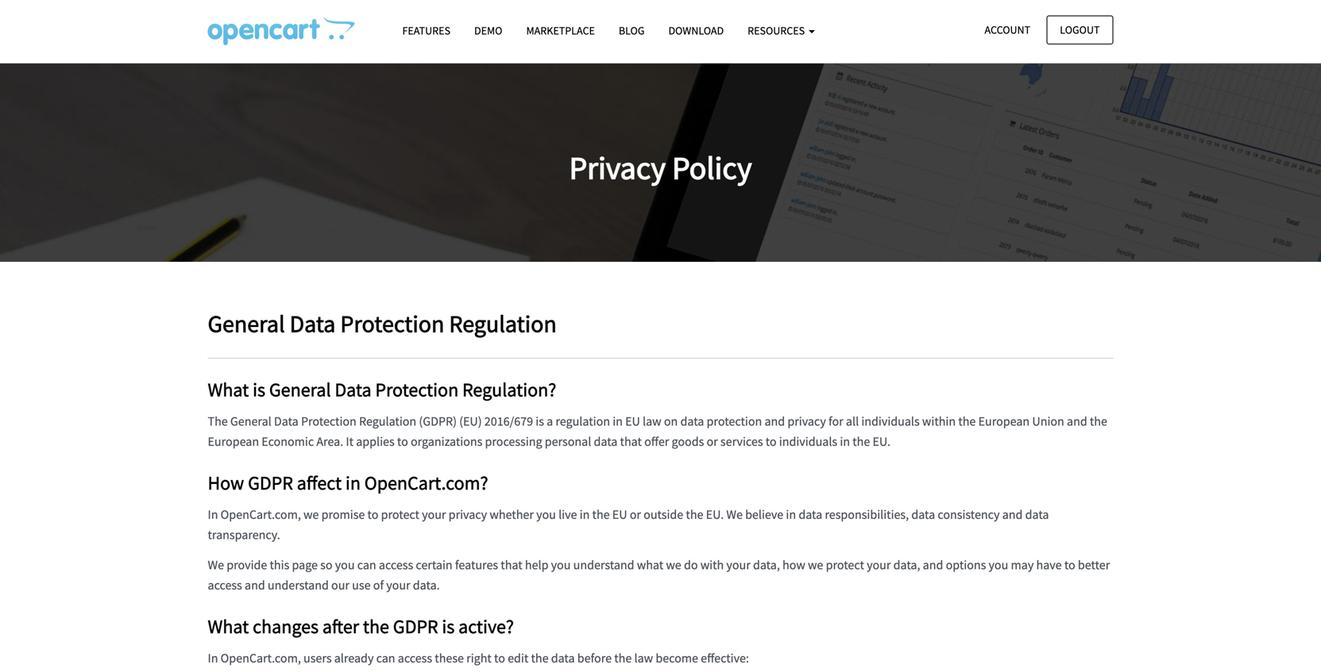 Task type: vqa. For each thing, say whether or not it's contained in the screenshot.
Online.
no



Task type: locate. For each thing, give the bounding box(es) containing it.
personal
[[545, 434, 591, 450]]

eu
[[625, 414, 640, 430], [612, 507, 627, 523]]

access left these
[[398, 651, 432, 667]]

individuals right all
[[861, 414, 920, 430]]

active?
[[459, 615, 514, 639]]

0 vertical spatial european
[[978, 414, 1030, 430]]

protect right how
[[826, 558, 864, 574]]

1 vertical spatial law
[[634, 651, 653, 667]]

eu left on
[[625, 414, 640, 430]]

we left provide at the left bottom of page
[[208, 558, 224, 574]]

union
[[1032, 414, 1064, 430]]

0 horizontal spatial we
[[208, 558, 224, 574]]

we right how
[[808, 558, 823, 574]]

data right believe
[[799, 507, 822, 523]]

data left consistency
[[912, 507, 935, 523]]

certain
[[416, 558, 453, 574]]

affect
[[297, 472, 342, 495]]

0 horizontal spatial data,
[[753, 558, 780, 574]]

what is general data protection regulation?
[[208, 378, 556, 402]]

0 vertical spatial eu
[[625, 414, 640, 430]]

promise
[[321, 507, 365, 523]]

2 opencart.com, from the top
[[221, 651, 301, 667]]

can up "use"
[[357, 558, 376, 574]]

and inside in opencart.com, we promise to protect your privacy whether you live in the eu or outside the eu. we believe in data responsibilities, data consistency and data transparency.
[[1002, 507, 1023, 523]]

eu.
[[873, 434, 891, 450], [706, 507, 724, 523]]

law left on
[[643, 414, 662, 430]]

opencart.com, up 'transparency.'
[[221, 507, 301, 523]]

eu. left believe
[[706, 507, 724, 523]]

opencart.com?
[[364, 472, 488, 495]]

what changes after the gdpr is active?
[[208, 615, 514, 639]]

in inside in opencart.com, we promise to protect your privacy whether you live in the eu or outside the eu. we believe in data responsibilities, data consistency and data transparency.
[[208, 507, 218, 523]]

data left before on the bottom of page
[[551, 651, 575, 667]]

data, left options
[[894, 558, 920, 574]]

in opencart.com, users already can access these right to edit the data before the law become effective:
[[208, 651, 749, 667]]

1 horizontal spatial data,
[[894, 558, 920, 574]]

your right of
[[386, 578, 410, 594]]

understand
[[573, 558, 634, 574], [268, 578, 329, 594]]

0 vertical spatial we
[[726, 507, 743, 523]]

law left become
[[634, 651, 653, 667]]

protection up the (gdpr)
[[375, 378, 459, 402]]

1 in from the top
[[208, 507, 218, 523]]

access up of
[[379, 558, 413, 574]]

european
[[978, 414, 1030, 430], [208, 434, 259, 450]]

1 vertical spatial general
[[269, 378, 331, 402]]

general data protection regulation
[[208, 309, 557, 339]]

area.
[[316, 434, 343, 450]]

what left changes
[[208, 615, 249, 639]]

1 horizontal spatial or
[[707, 434, 718, 450]]

what for what is general data protection regulation?
[[208, 378, 249, 402]]

protect
[[381, 507, 419, 523], [826, 558, 864, 574]]

2 vertical spatial data
[[274, 414, 299, 430]]

(eu)
[[459, 414, 482, 430]]

we left believe
[[726, 507, 743, 523]]

2 vertical spatial general
[[230, 414, 271, 430]]

privacy left for
[[788, 414, 826, 430]]

we
[[726, 507, 743, 523], [208, 558, 224, 574]]

gdpr down data.
[[393, 615, 438, 639]]

1 vertical spatial protection
[[375, 378, 459, 402]]

data up goods
[[680, 414, 704, 430]]

in down all
[[840, 434, 850, 450]]

privacy left whether
[[449, 507, 487, 523]]

regulation inside the general data protection regulation (gdpr) (eu) 2016/679 is a regulation in eu law on data protection and privacy for all individuals within the european union and the european economic area. it applies to organizations processing personal data that offer goods or services to individuals in the eu.
[[359, 414, 416, 430]]

european down the
[[208, 434, 259, 450]]

you left live at bottom
[[536, 507, 556, 523]]

regulation?
[[462, 378, 556, 402]]

0 horizontal spatial we
[[304, 507, 319, 523]]

0 vertical spatial gdpr
[[248, 472, 293, 495]]

the
[[958, 414, 976, 430], [1090, 414, 1107, 430], [853, 434, 870, 450], [592, 507, 610, 523], [686, 507, 704, 523], [363, 615, 389, 639], [531, 651, 549, 667], [614, 651, 632, 667]]

we left promise
[[304, 507, 319, 523]]

protection inside the general data protection regulation (gdpr) (eu) 2016/679 is a regulation in eu law on data protection and privacy for all individuals within the european union and the european economic area. it applies to organizations processing personal data that offer goods or services to individuals in the eu.
[[301, 414, 357, 430]]

1 data, from the left
[[753, 558, 780, 574]]

individuals down for
[[779, 434, 837, 450]]

0 vertical spatial understand
[[573, 558, 634, 574]]

0 horizontal spatial eu.
[[706, 507, 724, 523]]

1 horizontal spatial individuals
[[861, 414, 920, 430]]

in right believe
[[786, 507, 796, 523]]

your down opencart.com?
[[422, 507, 446, 523]]

gdpr right how
[[248, 472, 293, 495]]

download
[[669, 23, 724, 38]]

0 vertical spatial protection
[[340, 309, 444, 339]]

0 horizontal spatial regulation
[[359, 414, 416, 430]]

protect down opencart.com?
[[381, 507, 419, 523]]

0 vertical spatial is
[[253, 378, 265, 402]]

1 vertical spatial in
[[208, 651, 218, 667]]

1 vertical spatial what
[[208, 615, 249, 639]]

0 horizontal spatial privacy
[[449, 507, 487, 523]]

opencart.com, for we
[[221, 507, 301, 523]]

we inside in opencart.com, we promise to protect your privacy whether you live in the eu or outside the eu. we believe in data responsibilities, data consistency and data transparency.
[[726, 507, 743, 523]]

1 vertical spatial or
[[630, 507, 641, 523]]

0 horizontal spatial protect
[[381, 507, 419, 523]]

1 vertical spatial regulation
[[359, 414, 416, 430]]

0 vertical spatial general
[[208, 309, 285, 339]]

that
[[620, 434, 642, 450], [501, 558, 522, 574]]

the right the after
[[363, 615, 389, 639]]

may
[[1011, 558, 1034, 574]]

what up the
[[208, 378, 249, 402]]

0 vertical spatial that
[[620, 434, 642, 450]]

features
[[402, 23, 450, 38]]

data up the have
[[1025, 507, 1049, 523]]

access
[[379, 558, 413, 574], [208, 578, 242, 594], [398, 651, 432, 667]]

gdpr
[[248, 472, 293, 495], [393, 615, 438, 639]]

0 vertical spatial opencart.com,
[[221, 507, 301, 523]]

eu. inside in opencart.com, we promise to protect your privacy whether you live in the eu or outside the eu. we believe in data responsibilities, data consistency and data transparency.
[[706, 507, 724, 523]]

1 vertical spatial eu
[[612, 507, 627, 523]]

understand down the page in the bottom of the page
[[268, 578, 329, 594]]

2 vertical spatial access
[[398, 651, 432, 667]]

services
[[721, 434, 763, 450]]

0 horizontal spatial that
[[501, 558, 522, 574]]

this
[[270, 558, 289, 574]]

1 vertical spatial privacy
[[449, 507, 487, 523]]

or left outside
[[630, 507, 641, 523]]

we inside in opencart.com, we promise to protect your privacy whether you live in the eu or outside the eu. we believe in data responsibilities, data consistency and data transparency.
[[304, 507, 319, 523]]

resources
[[748, 23, 807, 38]]

1 vertical spatial eu.
[[706, 507, 724, 523]]

regulation
[[449, 309, 557, 339], [359, 414, 416, 430]]

protection up area.
[[301, 414, 357, 430]]

we
[[304, 507, 319, 523], [666, 558, 681, 574], [808, 558, 823, 574]]

1 vertical spatial we
[[208, 558, 224, 574]]

data
[[290, 309, 336, 339], [335, 378, 371, 402], [274, 414, 299, 430]]

2 vertical spatial is
[[442, 615, 455, 639]]

is
[[253, 378, 265, 402], [536, 414, 544, 430], [442, 615, 455, 639]]

1 vertical spatial individuals
[[779, 434, 837, 450]]

page
[[292, 558, 318, 574]]

opencart.com, down changes
[[221, 651, 301, 667]]

the right union
[[1090, 414, 1107, 430]]

0 vertical spatial protect
[[381, 507, 419, 523]]

0 vertical spatial in
[[208, 507, 218, 523]]

1 horizontal spatial protect
[[826, 558, 864, 574]]

0 horizontal spatial or
[[630, 507, 641, 523]]

protection up what is general data protection regulation?
[[340, 309, 444, 339]]

law
[[643, 414, 662, 430], [634, 651, 653, 667]]

blog link
[[607, 17, 657, 45]]

2 what from the top
[[208, 615, 249, 639]]

in right live at bottom
[[580, 507, 590, 523]]

that left help
[[501, 558, 522, 574]]

1 vertical spatial is
[[536, 414, 544, 430]]

0 vertical spatial what
[[208, 378, 249, 402]]

understand left what
[[573, 558, 634, 574]]

the right live at bottom
[[592, 507, 610, 523]]

the right within
[[958, 414, 976, 430]]

for
[[829, 414, 844, 430]]

1 horizontal spatial we
[[666, 558, 681, 574]]

and right consistency
[[1002, 507, 1023, 523]]

0 vertical spatial eu.
[[873, 434, 891, 450]]

general
[[208, 309, 285, 339], [269, 378, 331, 402], [230, 414, 271, 430]]

regulation up applies
[[359, 414, 416, 430]]

is left a
[[536, 414, 544, 430]]

within
[[922, 414, 956, 430]]

to right the have
[[1064, 558, 1075, 574]]

0 vertical spatial or
[[707, 434, 718, 450]]

the
[[208, 414, 228, 430]]

eu. up responsibilities,
[[873, 434, 891, 450]]

0 vertical spatial law
[[643, 414, 662, 430]]

to right promise
[[367, 507, 379, 523]]

1 what from the top
[[208, 378, 249, 402]]

better
[[1078, 558, 1110, 574]]

that left "offer"
[[620, 434, 642, 450]]

1 horizontal spatial understand
[[573, 558, 634, 574]]

and right protection
[[765, 414, 785, 430]]

goods
[[672, 434, 704, 450]]

in
[[613, 414, 623, 430], [840, 434, 850, 450], [346, 472, 361, 495], [580, 507, 590, 523], [786, 507, 796, 523]]

european left union
[[978, 414, 1030, 430]]

0 vertical spatial privacy
[[788, 414, 826, 430]]

protection
[[340, 309, 444, 339], [375, 378, 459, 402], [301, 414, 357, 430]]

1 vertical spatial that
[[501, 558, 522, 574]]

can inside we provide this page so you can access certain features that help you understand what we do with your data, how we protect your data, and options you may have to better access and understand our use of your data.
[[357, 558, 376, 574]]

responsibilities,
[[825, 507, 909, 523]]

regulation up the regulation?
[[449, 309, 557, 339]]

all
[[846, 414, 859, 430]]

1 horizontal spatial eu.
[[873, 434, 891, 450]]

the down all
[[853, 434, 870, 450]]

opencart.com, inside in opencart.com, we promise to protect your privacy whether you live in the eu or outside the eu. we believe in data responsibilities, data consistency and data transparency.
[[221, 507, 301, 523]]

2 data, from the left
[[894, 558, 920, 574]]

1 horizontal spatial that
[[620, 434, 642, 450]]

and left options
[[923, 558, 943, 574]]

regulation
[[556, 414, 610, 430]]

opencart.com, for users
[[221, 651, 301, 667]]

marketplace
[[526, 23, 595, 38]]

is up these
[[442, 615, 455, 639]]

access down provide at the left bottom of page
[[208, 578, 242, 594]]

privacy inside the general data protection regulation (gdpr) (eu) 2016/679 is a regulation in eu law on data protection and privacy for all individuals within the european union and the european economic area. it applies to organizations processing personal data that offer goods or services to individuals in the eu.
[[788, 414, 826, 430]]

1 vertical spatial data
[[335, 378, 371, 402]]

1 opencart.com, from the top
[[221, 507, 301, 523]]

or right goods
[[707, 434, 718, 450]]

eu left outside
[[612, 507, 627, 523]]

account link
[[971, 15, 1044, 44]]

1 vertical spatial european
[[208, 434, 259, 450]]

you left may
[[989, 558, 1008, 574]]

you
[[536, 507, 556, 523], [335, 558, 355, 574], [551, 558, 571, 574], [989, 558, 1008, 574]]

1 vertical spatial protect
[[826, 558, 864, 574]]

we left do
[[666, 558, 681, 574]]

and
[[765, 414, 785, 430], [1067, 414, 1087, 430], [1002, 507, 1023, 523], [923, 558, 943, 574], [245, 578, 265, 594]]

we provide this page so you can access certain features that help you understand what we do with your data, how we protect your data, and options you may have to better access and understand our use of your data.
[[208, 558, 1110, 594]]

2 horizontal spatial is
[[536, 414, 544, 430]]

so
[[320, 558, 333, 574]]

1 horizontal spatial privacy
[[788, 414, 826, 430]]

that inside the general data protection regulation (gdpr) (eu) 2016/679 is a regulation in eu law on data protection and privacy for all individuals within the european union and the european economic area. it applies to organizations processing personal data that offer goods or services to individuals in the eu.
[[620, 434, 642, 450]]

or
[[707, 434, 718, 450], [630, 507, 641, 523]]

account
[[985, 23, 1031, 37]]

become
[[656, 651, 698, 667]]

data, left how
[[753, 558, 780, 574]]

0 horizontal spatial understand
[[268, 578, 329, 594]]

edit
[[508, 651, 529, 667]]

privacy
[[788, 414, 826, 430], [449, 507, 487, 523]]

0 horizontal spatial is
[[253, 378, 265, 402]]

opencart.com,
[[221, 507, 301, 523], [221, 651, 301, 667]]

1 vertical spatial opencart.com,
[[221, 651, 301, 667]]

is up 'economic'
[[253, 378, 265, 402]]

1 horizontal spatial we
[[726, 507, 743, 523]]

0 vertical spatial can
[[357, 558, 376, 574]]

in opencart.com, we promise to protect your privacy whether you live in the eu or outside the eu. we believe in data responsibilities, data consistency and data transparency.
[[208, 507, 1049, 543]]

1 horizontal spatial gdpr
[[393, 615, 438, 639]]

2 vertical spatial protection
[[301, 414, 357, 430]]

logout link
[[1047, 15, 1113, 44]]

whether
[[490, 507, 534, 523]]

the right before on the bottom of page
[[614, 651, 632, 667]]

2 in from the top
[[208, 651, 218, 667]]

applies
[[356, 434, 395, 450]]

0 vertical spatial regulation
[[449, 309, 557, 339]]

can right already
[[376, 651, 395, 667]]

data,
[[753, 558, 780, 574], [894, 558, 920, 574]]



Task type: describe. For each thing, give the bounding box(es) containing it.
to inside in opencart.com, we promise to protect your privacy whether you live in the eu or outside the eu. we believe in data responsibilities, data consistency and data transparency.
[[367, 507, 379, 523]]

options
[[946, 558, 986, 574]]

policy
[[672, 148, 752, 188]]

do
[[684, 558, 698, 574]]

in for in opencart.com, users already can access these right to edit the data before the law become effective:
[[208, 651, 218, 667]]

you right so
[[335, 558, 355, 574]]

that inside we provide this page so you can access certain features that help you understand what we do with your data, how we protect your data, and options you may have to better access and understand our use of your data.
[[501, 558, 522, 574]]

use
[[352, 578, 371, 594]]

1 horizontal spatial is
[[442, 615, 455, 639]]

your right with at the bottom of page
[[726, 558, 751, 574]]

0 horizontal spatial individuals
[[779, 434, 837, 450]]

to inside we provide this page so you can access certain features that help you understand what we do with your data, how we protect your data, and options you may have to better access and understand our use of your data.
[[1064, 558, 1075, 574]]

in for in opencart.com, we promise to protect your privacy whether you live in the eu or outside the eu. we believe in data responsibilities, data consistency and data transparency.
[[208, 507, 218, 523]]

and right union
[[1067, 414, 1087, 430]]

protect inside in opencart.com, we promise to protect your privacy whether you live in the eu or outside the eu. we believe in data responsibilities, data consistency and data transparency.
[[381, 507, 419, 523]]

blog
[[619, 23, 645, 38]]

1 vertical spatial gdpr
[[393, 615, 438, 639]]

features
[[455, 558, 498, 574]]

you right help
[[551, 558, 571, 574]]

right
[[467, 651, 492, 667]]

or inside the general data protection regulation (gdpr) (eu) 2016/679 is a regulation in eu law on data protection and privacy for all individuals within the european union and the european economic area. it applies to organizations processing personal data that offer goods or services to individuals in the eu.
[[707, 434, 718, 450]]

0 vertical spatial data
[[290, 309, 336, 339]]

data.
[[413, 578, 440, 594]]

data inside the general data protection regulation (gdpr) (eu) 2016/679 is a regulation in eu law on data protection and privacy for all individuals within the european union and the european economic area. it applies to organizations processing personal data that offer goods or services to individuals in the eu.
[[274, 414, 299, 430]]

data down regulation
[[594, 434, 618, 450]]

have
[[1036, 558, 1062, 574]]

marketplace link
[[514, 17, 607, 45]]

already
[[334, 651, 374, 667]]

(gdpr)
[[419, 414, 457, 430]]

how
[[783, 558, 805, 574]]

0 horizontal spatial european
[[208, 434, 259, 450]]

help
[[525, 558, 549, 574]]

2016/679
[[484, 414, 533, 430]]

effective:
[[701, 651, 749, 667]]

processing
[[485, 434, 542, 450]]

1 vertical spatial can
[[376, 651, 395, 667]]

after
[[322, 615, 359, 639]]

a
[[547, 414, 553, 430]]

1 vertical spatial access
[[208, 578, 242, 594]]

believe
[[745, 507, 784, 523]]

eu inside in opencart.com, we promise to protect your privacy whether you live in the eu or outside the eu. we believe in data responsibilities, data consistency and data transparency.
[[612, 507, 627, 523]]

the right outside
[[686, 507, 704, 523]]

demo link
[[462, 17, 514, 45]]

consistency
[[938, 507, 1000, 523]]

changes
[[253, 615, 319, 639]]

1 horizontal spatial european
[[978, 414, 1030, 430]]

these
[[435, 651, 464, 667]]

of
[[373, 578, 384, 594]]

live
[[559, 507, 577, 523]]

is inside the general data protection regulation (gdpr) (eu) 2016/679 is a regulation in eu law on data protection and privacy for all individuals within the european union and the european economic area. it applies to organizations processing personal data that offer goods or services to individuals in the eu.
[[536, 414, 544, 430]]

2 horizontal spatial we
[[808, 558, 823, 574]]

what
[[637, 558, 664, 574]]

outside
[[644, 507, 683, 523]]

0 horizontal spatial gdpr
[[248, 472, 293, 495]]

what for what changes after the gdpr is active?
[[208, 615, 249, 639]]

provide
[[227, 558, 267, 574]]

protect inside we provide this page so you can access certain features that help you understand what we do with your data, how we protect your data, and options you may have to better access and understand our use of your data.
[[826, 558, 864, 574]]

opencart - gdpr image
[[208, 17, 355, 45]]

0 vertical spatial access
[[379, 558, 413, 574]]

you inside in opencart.com, we promise to protect your privacy whether you live in the eu or outside the eu. we believe in data responsibilities, data consistency and data transparency.
[[536, 507, 556, 523]]

in up promise
[[346, 472, 361, 495]]

your inside in opencart.com, we promise to protect your privacy whether you live in the eu or outside the eu. we believe in data responsibilities, data consistency and data transparency.
[[422, 507, 446, 523]]

on
[[664, 414, 678, 430]]

download link
[[657, 17, 736, 45]]

your down responsibilities,
[[867, 558, 891, 574]]

or inside in opencart.com, we promise to protect your privacy whether you live in the eu or outside the eu. we believe in data responsibilities, data consistency and data transparency.
[[630, 507, 641, 523]]

and down provide at the left bottom of page
[[245, 578, 265, 594]]

demo
[[474, 23, 502, 38]]

1 horizontal spatial regulation
[[449, 309, 557, 339]]

privacy policy
[[569, 148, 752, 188]]

to right services
[[766, 434, 777, 450]]

to left edit
[[494, 651, 505, 667]]

features link
[[390, 17, 462, 45]]

offer
[[644, 434, 669, 450]]

the general data protection regulation (gdpr) (eu) 2016/679 is a regulation in eu law on data protection and privacy for all individuals within the european union and the european economic area. it applies to organizations processing personal data that offer goods or services to individuals in the eu.
[[208, 414, 1107, 450]]

before
[[577, 651, 612, 667]]

in right regulation
[[613, 414, 623, 430]]

eu inside the general data protection regulation (gdpr) (eu) 2016/679 is a regulation in eu law on data protection and privacy for all individuals within the european union and the european economic area. it applies to organizations processing personal data that offer goods or services to individuals in the eu.
[[625, 414, 640, 430]]

transparency.
[[208, 527, 280, 543]]

1 vertical spatial understand
[[268, 578, 329, 594]]

how gdpr affect in opencart.com?
[[208, 472, 488, 495]]

protection
[[707, 414, 762, 430]]

our
[[331, 578, 350, 594]]

organizations
[[411, 434, 483, 450]]

how
[[208, 472, 244, 495]]

privacy inside in opencart.com, we promise to protect your privacy whether you live in the eu or outside the eu. we believe in data responsibilities, data consistency and data transparency.
[[449, 507, 487, 523]]

users
[[304, 651, 332, 667]]

to right applies
[[397, 434, 408, 450]]

logout
[[1060, 23, 1100, 37]]

resources link
[[736, 17, 827, 45]]

we inside we provide this page so you can access certain features that help you understand what we do with your data, how we protect your data, and options you may have to better access and understand our use of your data.
[[208, 558, 224, 574]]

economic
[[262, 434, 314, 450]]

0 vertical spatial individuals
[[861, 414, 920, 430]]

eu. inside the general data protection regulation (gdpr) (eu) 2016/679 is a regulation in eu law on data protection and privacy for all individuals within the european union and the european economic area. it applies to organizations processing personal data that offer goods or services to individuals in the eu.
[[873, 434, 891, 450]]

general inside the general data protection regulation (gdpr) (eu) 2016/679 is a regulation in eu law on data protection and privacy for all individuals within the european union and the european economic area. it applies to organizations processing personal data that offer goods or services to individuals in the eu.
[[230, 414, 271, 430]]

the right edit
[[531, 651, 549, 667]]

it
[[346, 434, 354, 450]]

law inside the general data protection regulation (gdpr) (eu) 2016/679 is a regulation in eu law on data protection and privacy for all individuals within the european union and the european economic area. it applies to organizations processing personal data that offer goods or services to individuals in the eu.
[[643, 414, 662, 430]]

with
[[700, 558, 724, 574]]

privacy
[[569, 148, 666, 188]]



